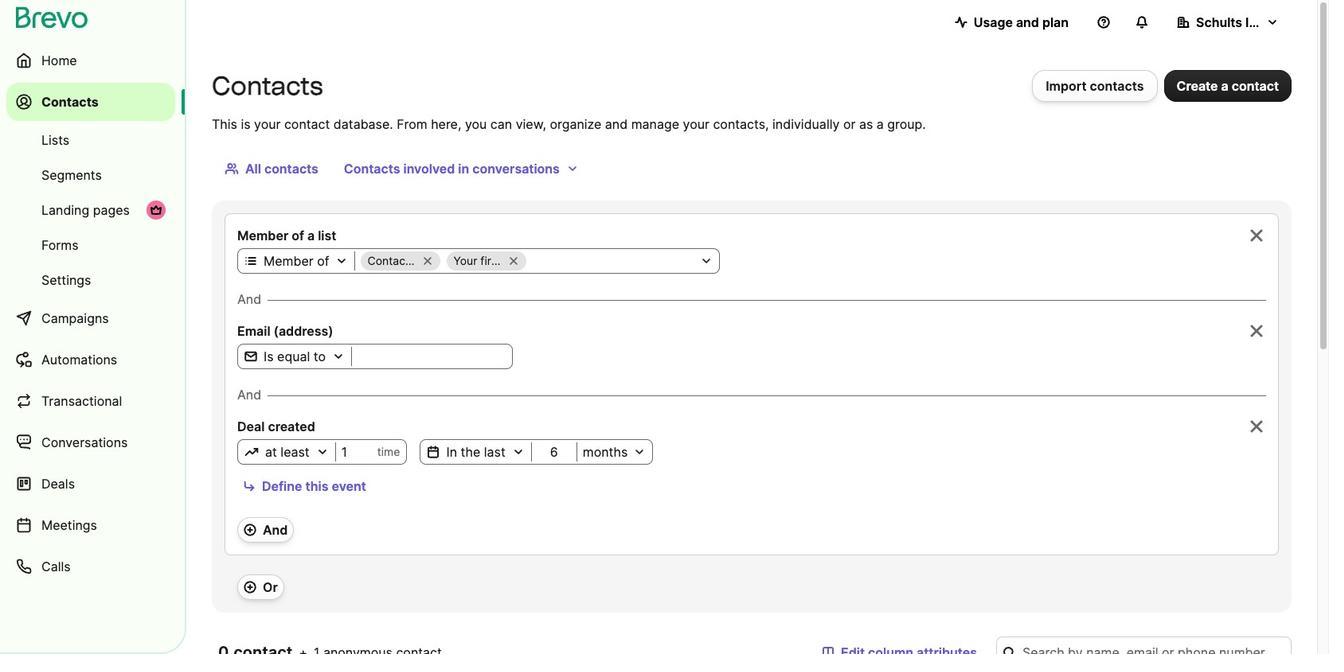 Task type: vqa. For each thing, say whether or not it's contained in the screenshot.
Lists
yes



Task type: locate. For each thing, give the bounding box(es) containing it.
1 vertical spatial a
[[877, 116, 884, 132]]

define
[[262, 479, 302, 495]]

0 vertical spatial list
[[318, 228, 336, 244]]

schults inc button
[[1164, 6, 1292, 38]]

and for email (address)
[[237, 292, 261, 307]]

contact right 'create'
[[1232, 78, 1279, 94]]

member of button
[[238, 252, 355, 271]]

0 horizontal spatial contacts
[[41, 94, 99, 110]]

contacts inside button
[[1090, 78, 1144, 94]]

1 vertical spatial and
[[237, 387, 261, 403]]

contacts inside "button"
[[264, 161, 318, 177]]

manage
[[631, 116, 679, 132]]

1 your from the left
[[254, 116, 281, 132]]

contacts inside button
[[344, 161, 400, 177]]

contact
[[1232, 78, 1279, 94], [284, 116, 330, 132]]

contacts
[[1090, 78, 1144, 94], [264, 161, 318, 177]]

2 horizontal spatial a
[[1221, 78, 1229, 94]]

and inside button
[[1016, 14, 1039, 30]]

2 vertical spatial and
[[263, 523, 288, 538]]

schults
[[1196, 14, 1243, 30]]

list
[[318, 228, 336, 244], [504, 254, 520, 268]]

is
[[264, 349, 274, 365]]

calls
[[41, 559, 71, 575]]

organize
[[550, 116, 602, 132]]

a inside "button"
[[1221, 78, 1229, 94]]

this
[[305, 479, 329, 495]]

of for member of a list
[[292, 228, 304, 244]]

contacts for all contacts
[[264, 161, 318, 177]]

member inside button
[[264, 253, 314, 269]]

list up member of button
[[318, 228, 336, 244]]

transactional
[[41, 393, 122, 409]]

0 horizontal spatial of
[[292, 228, 304, 244]]

and up deal
[[237, 387, 261, 403]]

1 horizontal spatial your
[[683, 116, 710, 132]]

None number field
[[336, 444, 377, 460], [532, 444, 577, 460], [336, 444, 377, 460], [532, 444, 577, 460]]

0 horizontal spatial your
[[254, 116, 281, 132]]

this
[[212, 116, 237, 132]]

your
[[454, 254, 477, 268]]

meetings link
[[6, 507, 175, 545]]

import contacts
[[1046, 78, 1144, 94]]

in
[[446, 444, 457, 460]]

and
[[1016, 14, 1039, 30], [605, 116, 628, 132]]

least
[[281, 444, 310, 460]]

1 vertical spatial member
[[264, 253, 314, 269]]

the
[[461, 444, 481, 460]]

1 horizontal spatial list
[[504, 254, 520, 268]]

all
[[245, 161, 261, 177]]

define this event button
[[237, 475, 372, 499]]

last
[[484, 444, 506, 460]]

Search by name, email or phone number search field
[[996, 637, 1292, 655]]

contacts up is
[[212, 71, 323, 101]]

of up member of
[[292, 228, 304, 244]]

equal
[[277, 349, 310, 365]]

usage and plan button
[[942, 6, 1082, 38]]

0 vertical spatial of
[[292, 228, 304, 244]]

1 horizontal spatial and
[[1016, 14, 1039, 30]]

import contacts button
[[1032, 70, 1158, 102]]

a right 'create'
[[1221, 78, 1229, 94]]

1 vertical spatial of
[[317, 253, 329, 269]]

1 horizontal spatial contact
[[1232, 78, 1279, 94]]

0 vertical spatial contacts
[[1090, 78, 1144, 94]]

at least
[[265, 444, 310, 460]]

you
[[465, 116, 487, 132]]

contacts
[[212, 71, 323, 101], [41, 94, 99, 110], [344, 161, 400, 177]]

None text field
[[358, 349, 507, 365]]

contact inside "button"
[[1232, 78, 1279, 94]]

contacts up lists
[[41, 94, 99, 110]]

and up email at left
[[237, 292, 261, 307]]

2 horizontal spatial contacts
[[344, 161, 400, 177]]

1 vertical spatial contacts
[[264, 161, 318, 177]]

and left manage
[[605, 116, 628, 132]]

your
[[254, 116, 281, 132], [683, 116, 710, 132]]

and
[[237, 292, 261, 307], [237, 387, 261, 403], [263, 523, 288, 538]]

forms link
[[6, 229, 175, 261]]

all contacts button
[[212, 153, 331, 185]]

member
[[237, 228, 289, 244], [264, 253, 314, 269]]

import
[[1046, 78, 1087, 94]]

member for member of a list
[[237, 228, 289, 244]]

0 horizontal spatial contacts
[[264, 161, 318, 177]]

(address)
[[274, 323, 333, 339]]

0 vertical spatial a
[[1221, 78, 1229, 94]]

1 horizontal spatial contacts
[[1090, 78, 1144, 94]]

1 horizontal spatial contacts
[[212, 71, 323, 101]]

2 vertical spatial a
[[307, 228, 315, 244]]

first
[[481, 254, 501, 268]]

contact up all contacts
[[284, 116, 330, 132]]

list right first
[[504, 254, 520, 268]]

create
[[1177, 78, 1218, 94]]

0 vertical spatial and
[[237, 292, 261, 307]]

member up member of
[[237, 228, 289, 244]]

of inside button
[[317, 253, 329, 269]]

lists link
[[6, 124, 175, 156]]

at
[[265, 444, 277, 460]]

meetings
[[41, 518, 97, 534]]

contacts right all
[[264, 161, 318, 177]]

0 horizontal spatial contact
[[284, 116, 330, 132]]

0 vertical spatial and
[[1016, 14, 1039, 30]]

lists
[[41, 132, 69, 148]]

contacts inside contacts link
[[41, 94, 99, 110]]

conversations link
[[6, 424, 175, 462]]

or
[[263, 580, 278, 596]]

and down define
[[263, 523, 288, 538]]

or
[[843, 116, 856, 132]]

a right as
[[877, 116, 884, 132]]

0 horizontal spatial a
[[307, 228, 315, 244]]

0 vertical spatial member
[[237, 228, 289, 244]]

contacts down database.
[[344, 161, 400, 177]]

of down member of a list
[[317, 253, 329, 269]]

member for member of
[[264, 253, 314, 269]]

individually
[[773, 116, 840, 132]]

contacts right import
[[1090, 78, 1144, 94]]

list inside your first list popup button
[[504, 254, 520, 268]]

group.
[[888, 116, 926, 132]]

0 horizontal spatial and
[[605, 116, 628, 132]]

1 horizontal spatial of
[[317, 253, 329, 269]]

is
[[241, 116, 251, 132]]

member down member of a list
[[264, 253, 314, 269]]

contacts involved in conversations
[[344, 161, 560, 177]]

1 vertical spatial contact
[[284, 116, 330, 132]]

home
[[41, 53, 77, 68]]

home link
[[6, 41, 175, 80]]

0 vertical spatial contact
[[1232, 78, 1279, 94]]

1 vertical spatial list
[[504, 254, 520, 268]]

of
[[292, 228, 304, 244], [317, 253, 329, 269]]

a up member of
[[307, 228, 315, 244]]

your right is
[[254, 116, 281, 132]]

contacts link
[[6, 83, 175, 121]]

view,
[[516, 116, 546, 132]]

settings link
[[6, 264, 175, 296]]

and left the plan
[[1016, 14, 1039, 30]]

time
[[377, 445, 400, 459]]

here,
[[431, 116, 461, 132]]

pages
[[93, 202, 130, 218]]

your right manage
[[683, 116, 710, 132]]

event
[[332, 479, 366, 495]]

or button
[[237, 575, 284, 601]]



Task type: describe. For each thing, give the bounding box(es) containing it.
settings
[[41, 272, 91, 288]]

months button
[[577, 443, 653, 462]]

all contacts
[[245, 161, 318, 177]]

forms
[[41, 237, 78, 253]]

and for deal created
[[237, 387, 261, 403]]

email (address)
[[237, 323, 333, 339]]

conversations
[[473, 161, 560, 177]]

landing pages
[[41, 202, 130, 218]]

plan
[[1043, 14, 1069, 30]]

email
[[237, 323, 271, 339]]

created
[[268, 419, 315, 435]]

and inside button
[[263, 523, 288, 538]]

and button
[[237, 518, 294, 543]]

of for member of
[[317, 253, 329, 269]]

segments
[[41, 167, 102, 183]]

in the last button
[[421, 443, 531, 462]]

1 horizontal spatial a
[[877, 116, 884, 132]]

database.
[[334, 116, 393, 132]]

in the last
[[446, 444, 506, 460]]

transactional link
[[6, 382, 175, 421]]

2 your from the left
[[683, 116, 710, 132]]

left___rvooi image
[[150, 204, 162, 217]]

in
[[458, 161, 469, 177]]

member of a list
[[237, 228, 336, 244]]

this is your contact database. from here, you can view, organize and manage your contacts, individually or as a group.
[[212, 116, 926, 132]]

is equal to
[[264, 349, 326, 365]]

landing pages link
[[6, 194, 175, 226]]

create a contact
[[1177, 78, 1279, 94]]

campaigns link
[[6, 299, 175, 338]]

automations link
[[6, 341, 175, 379]]

deals
[[41, 476, 75, 492]]

contacts for import contacts
[[1090, 78, 1144, 94]]

deal created
[[237, 419, 315, 435]]

inc
[[1246, 14, 1264, 30]]

deals link
[[6, 465, 175, 503]]

conversations
[[41, 435, 128, 451]]

as
[[859, 116, 873, 132]]

calls link
[[6, 548, 175, 586]]

deal
[[237, 419, 265, 435]]

your first list button
[[356, 252, 720, 271]]

landing
[[41, 202, 89, 218]]

from
[[397, 116, 427, 132]]

your first list
[[454, 254, 520, 268]]

usage and plan
[[974, 14, 1069, 30]]

member of
[[264, 253, 329, 269]]

define this event
[[262, 479, 366, 495]]

usage
[[974, 14, 1013, 30]]

contacts,
[[713, 116, 769, 132]]

automations
[[41, 352, 117, 368]]

at least button
[[238, 443, 335, 462]]

create a contact button
[[1164, 70, 1292, 102]]

campaigns
[[41, 311, 109, 327]]

contacts involved in conversations button
[[331, 153, 592, 185]]

schults inc
[[1196, 14, 1264, 30]]

segments link
[[6, 159, 175, 191]]

0 horizontal spatial list
[[318, 228, 336, 244]]

months
[[583, 444, 628, 460]]

involved
[[403, 161, 455, 177]]

to
[[314, 349, 326, 365]]

can
[[490, 116, 512, 132]]

1 vertical spatial and
[[605, 116, 628, 132]]

is equal to button
[[238, 347, 351, 366]]



